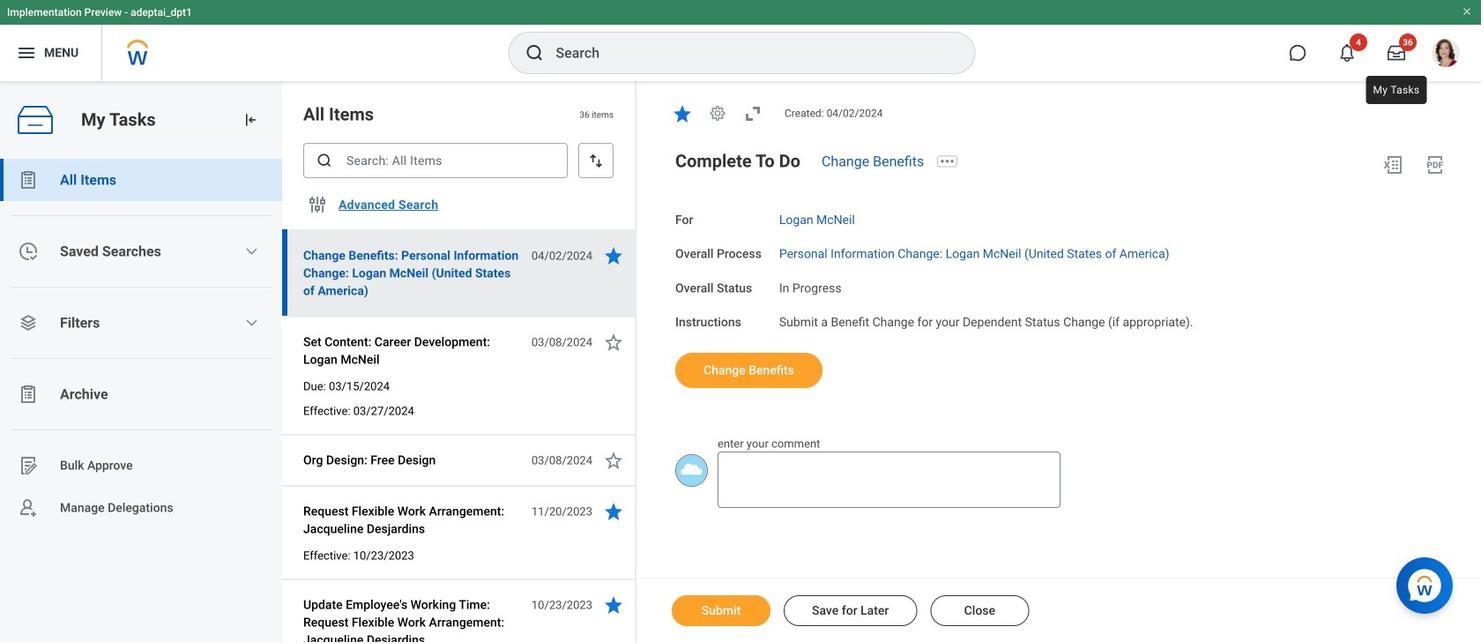 Task type: locate. For each thing, give the bounding box(es) containing it.
star image
[[672, 103, 693, 124], [603, 245, 625, 266], [603, 332, 625, 353], [603, 501, 625, 522], [603, 595, 625, 616]]

perspective image
[[18, 312, 39, 333]]

close environment banner image
[[1462, 6, 1473, 17]]

banner
[[0, 0, 1482, 81]]

justify image
[[16, 42, 37, 64]]

gear image
[[709, 104, 727, 122]]

tooltip
[[1363, 72, 1431, 108]]

clipboard image
[[18, 169, 39, 191], [18, 384, 39, 405]]

rename image
[[18, 455, 39, 476]]

1 clipboard image from the top
[[18, 169, 39, 191]]

None text field
[[718, 452, 1061, 508]]

clipboard image up clock check image
[[18, 169, 39, 191]]

user plus image
[[18, 497, 39, 519]]

star image
[[603, 450, 625, 471]]

fullscreen image
[[743, 103, 764, 124]]

1 vertical spatial clipboard image
[[18, 384, 39, 405]]

transformation import image
[[242, 111, 259, 129]]

0 vertical spatial clipboard image
[[18, 169, 39, 191]]

clipboard image down perspective image
[[18, 384, 39, 405]]

chevron down image
[[245, 244, 259, 258]]

list
[[0, 159, 282, 529]]



Task type: vqa. For each thing, say whether or not it's contained in the screenshot.
the Browse
no



Task type: describe. For each thing, give the bounding box(es) containing it.
notifications large image
[[1339, 44, 1357, 62]]

2 clipboard image from the top
[[18, 384, 39, 405]]

view printable version (pdf) image
[[1425, 154, 1447, 175]]

configure image
[[307, 194, 328, 215]]

Search: All Items text field
[[303, 143, 568, 178]]

Search Workday  search field
[[556, 34, 939, 72]]

sort image
[[587, 152, 605, 169]]

chevron down image
[[245, 316, 259, 330]]

profile logan mcneil image
[[1432, 39, 1461, 71]]

action bar region
[[637, 578, 1482, 642]]

export to excel image
[[1383, 154, 1404, 175]]

clock check image
[[18, 241, 39, 262]]

inbox large image
[[1388, 44, 1406, 62]]

search image
[[524, 42, 546, 64]]

item list element
[[282, 81, 637, 642]]

search image
[[316, 152, 333, 169]]



